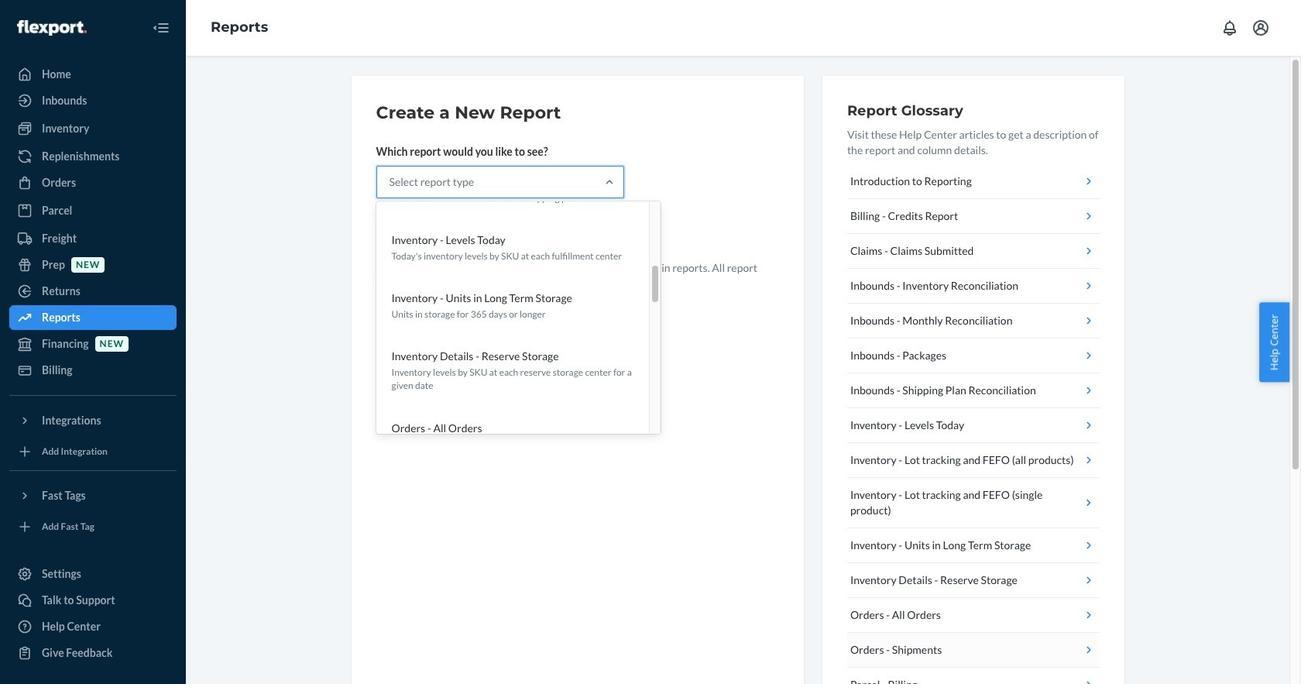 Task type: locate. For each thing, give the bounding box(es) containing it.
open notifications image
[[1221, 19, 1240, 37]]

flexport logo image
[[17, 20, 87, 35]]

open account menu image
[[1252, 19, 1271, 37]]



Task type: vqa. For each thing, say whether or not it's contained in the screenshot.
locations
no



Task type: describe. For each thing, give the bounding box(es) containing it.
close navigation image
[[152, 19, 170, 37]]



